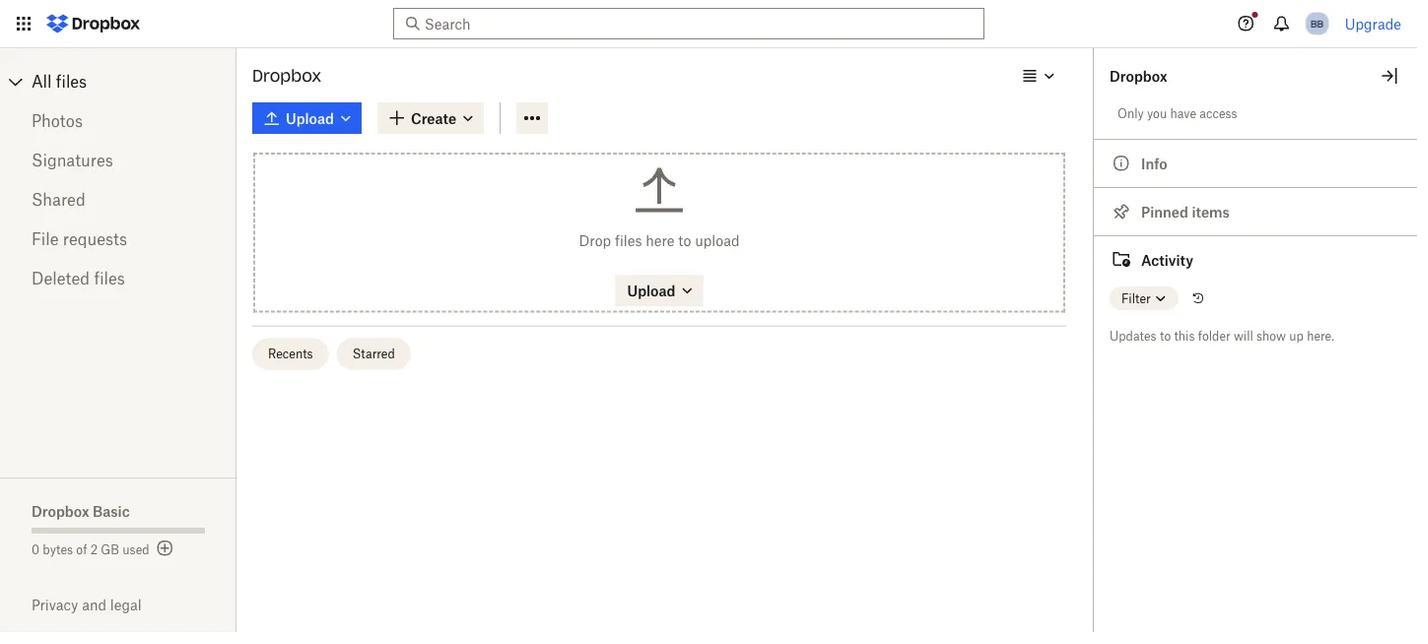 Task type: vqa. For each thing, say whether or not it's contained in the screenshot.
you
yes



Task type: describe. For each thing, give the bounding box(es) containing it.
global header element
[[0, 0, 1417, 48]]

get more space image
[[153, 537, 177, 561]]

recents
[[268, 347, 313, 362]]

used
[[122, 542, 149, 557]]

2
[[90, 542, 98, 557]]

folder
[[1198, 329, 1230, 343]]

filter button
[[1110, 287, 1178, 310]]

upgrade
[[1345, 15, 1401, 32]]

create button
[[377, 102, 484, 134]]

deleted
[[32, 269, 90, 288]]

you
[[1147, 106, 1167, 121]]

0 horizontal spatial upload
[[286, 110, 334, 127]]

file
[[32, 230, 59, 249]]

gb
[[101, 542, 119, 557]]

pinned
[[1141, 203, 1188, 220]]

starred button
[[337, 338, 411, 370]]

of
[[76, 542, 87, 557]]

up
[[1289, 329, 1304, 343]]

upload
[[695, 232, 740, 249]]

dropbox logo - go to the homepage image
[[39, 8, 147, 39]]

0
[[32, 542, 39, 557]]

this
[[1174, 329, 1195, 343]]

starred
[[352, 347, 395, 362]]

deleted files
[[32, 269, 125, 288]]

all
[[32, 72, 52, 91]]

have
[[1170, 106, 1196, 121]]

info
[[1141, 155, 1167, 172]]

2 horizontal spatial dropbox
[[1110, 68, 1167, 84]]

create
[[411, 110, 456, 127]]

signatures link
[[32, 141, 205, 180]]

signatures
[[32, 151, 113, 170]]

updates
[[1110, 329, 1157, 343]]

show
[[1256, 329, 1286, 343]]

activity button
[[1094, 236, 1417, 284]]

activity
[[1141, 252, 1193, 269]]

0 vertical spatial to
[[678, 232, 691, 249]]

updates to this folder will show up here.
[[1110, 329, 1334, 343]]

basic
[[93, 503, 130, 520]]

access
[[1200, 106, 1237, 121]]

file requests link
[[32, 220, 205, 259]]

0 vertical spatial upload button
[[252, 102, 362, 134]]

deleted files link
[[32, 259, 205, 299]]

here
[[646, 232, 674, 249]]

upgrade link
[[1345, 15, 1401, 32]]

will
[[1234, 329, 1253, 343]]



Task type: locate. For each thing, give the bounding box(es) containing it.
bb
[[1311, 17, 1324, 30]]

1 horizontal spatial upload
[[627, 283, 675, 299]]

1 vertical spatial upload
[[627, 283, 675, 299]]

files
[[56, 72, 87, 91], [615, 232, 642, 249], [94, 269, 125, 288]]

bytes
[[43, 542, 73, 557]]

all files link
[[32, 66, 236, 98]]

close details pane image
[[1378, 64, 1401, 88]]

0 vertical spatial upload
[[286, 110, 334, 127]]

here.
[[1307, 329, 1334, 343]]

files left here
[[615, 232, 642, 249]]

rewind this folder image
[[1190, 291, 1206, 306]]

0 horizontal spatial to
[[678, 232, 691, 249]]

shared link
[[32, 180, 205, 220]]

photos
[[32, 111, 83, 131]]

requests
[[63, 230, 127, 249]]

to
[[678, 232, 691, 249], [1160, 329, 1171, 343]]

Search in folder "Dropbox" text field
[[425, 13, 948, 34]]

upload
[[286, 110, 334, 127], [627, 283, 675, 299]]

drop files here to upload
[[579, 232, 740, 249]]

1 horizontal spatial to
[[1160, 329, 1171, 343]]

0 vertical spatial files
[[56, 72, 87, 91]]

bb button
[[1301, 8, 1333, 39]]

items
[[1192, 203, 1230, 220]]

photos link
[[32, 101, 205, 141]]

privacy
[[32, 597, 78, 614]]

filter
[[1121, 291, 1151, 306]]

1 vertical spatial to
[[1160, 329, 1171, 343]]

pinned items button
[[1094, 187, 1417, 236]]

pinned items
[[1141, 203, 1230, 220]]

0 horizontal spatial dropbox
[[32, 503, 89, 520]]

and
[[82, 597, 106, 614]]

upload button
[[252, 102, 362, 134], [615, 275, 703, 307]]

privacy and legal
[[32, 597, 141, 614]]

file requests
[[32, 230, 127, 249]]

dropbox
[[252, 66, 321, 86], [1110, 68, 1167, 84], [32, 503, 89, 520]]

1 horizontal spatial files
[[94, 269, 125, 288]]

files down 'file requests' link
[[94, 269, 125, 288]]

info button
[[1094, 139, 1417, 187]]

legal
[[110, 597, 141, 614]]

to left this
[[1160, 329, 1171, 343]]

0 horizontal spatial files
[[56, 72, 87, 91]]

2 vertical spatial files
[[94, 269, 125, 288]]

0 horizontal spatial upload button
[[252, 102, 362, 134]]

only you have access
[[1117, 106, 1237, 121]]

all files
[[32, 72, 87, 91]]

1 horizontal spatial dropbox
[[252, 66, 321, 86]]

recents button
[[252, 338, 329, 370]]

files for all
[[56, 72, 87, 91]]

privacy and legal link
[[32, 597, 236, 614]]

only
[[1117, 106, 1144, 121]]

files right all
[[56, 72, 87, 91]]

1 horizontal spatial upload button
[[615, 275, 703, 307]]

1 vertical spatial files
[[615, 232, 642, 249]]

drop
[[579, 232, 611, 249]]

files for deleted
[[94, 269, 125, 288]]

shared
[[32, 190, 85, 209]]

0 bytes of 2 gb used
[[32, 542, 149, 557]]

1 vertical spatial upload button
[[615, 275, 703, 307]]

dropbox basic
[[32, 503, 130, 520]]

files for drop
[[615, 232, 642, 249]]

2 horizontal spatial files
[[615, 232, 642, 249]]

to right here
[[678, 232, 691, 249]]



